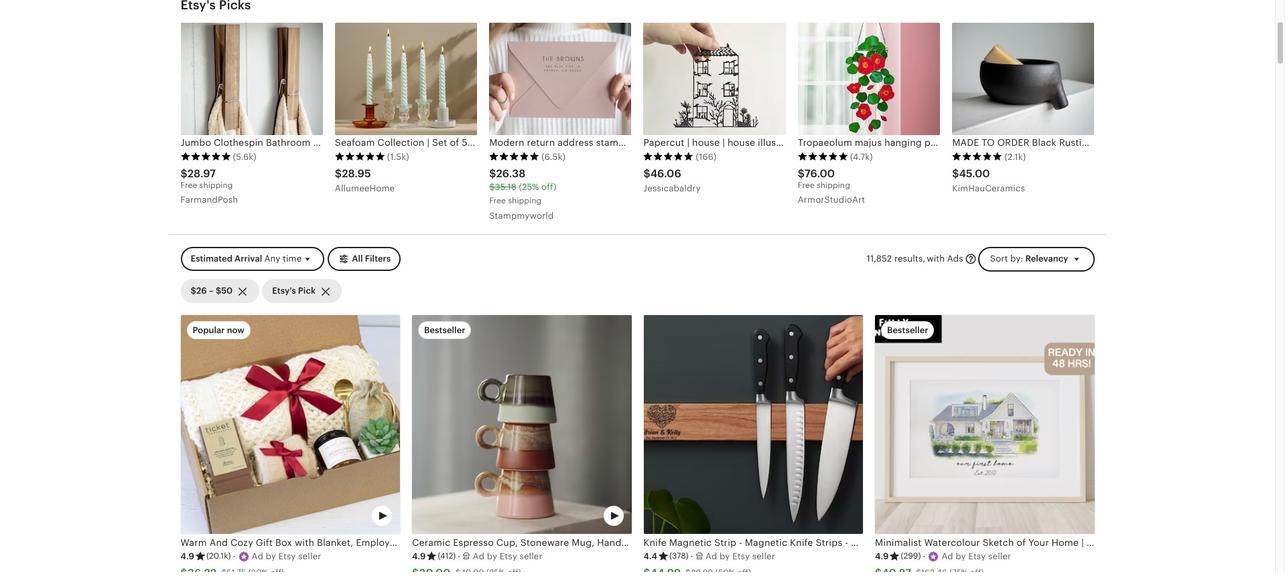 Task type: locate. For each thing, give the bounding box(es) containing it.
product video element
[[181, 315, 400, 535], [412, 315, 631, 535]]

·
[[233, 552, 236, 562], [458, 552, 460, 562], [690, 552, 693, 562], [923, 552, 926, 562]]

$ for 28.95
[[335, 167, 342, 180]]

5 out of 5 stars image up 26.38
[[489, 152, 539, 162]]

0 horizontal spatial bestseller
[[424, 325, 465, 335]]

$ up 'armorstudioart'
[[798, 167, 805, 180]]

35.18
[[495, 182, 516, 192]]

0 horizontal spatial 4.9
[[181, 552, 194, 562]]

with ads
[[927, 254, 963, 264]]

· right (412)
[[458, 552, 460, 562]]

$ inside '$ 28.95 allumeehome'
[[335, 167, 342, 180]]

· for (20.1k)
[[233, 552, 236, 562]]

$ 46.06 jessicabaldry
[[644, 167, 701, 193]]

2 horizontal spatial 4.9
[[875, 552, 889, 562]]

4 5 out of 5 stars image from the left
[[644, 152, 694, 162]]

jumbo clothespin bathroom towel holder, one 12" clothespin, farmhouse decor, bathroom decor, laundry room decor, bathroom wall decor image
[[181, 22, 323, 135]]

3 4.9 from the left
[[875, 552, 889, 562]]

$26
[[191, 286, 207, 296]]

1 · from the left
[[233, 552, 236, 562]]

4.4
[[644, 552, 657, 562]]

0 horizontal spatial shipping
[[199, 181, 233, 190]]

free inside $ 28.97 free shipping farmandposh
[[181, 181, 197, 190]]

all filters button
[[328, 247, 401, 272]]

2 horizontal spatial free
[[798, 181, 815, 190]]

free
[[181, 181, 197, 190], [798, 181, 815, 190], [489, 197, 506, 206]]

free for 76.00
[[798, 181, 815, 190]]

ads
[[947, 254, 963, 264]]

1 horizontal spatial shipping
[[508, 197, 541, 206]]

11,852 results,
[[867, 254, 925, 264]]

6 5 out of 5 stars image from the left
[[952, 152, 1002, 162]]

shipping down (25%
[[508, 197, 541, 206]]

free down 28.97
[[181, 181, 197, 190]]

11,852
[[867, 254, 892, 264]]

$ up allumeehome
[[335, 167, 342, 180]]

$ 26.38 $ 35.18 (25% off) free shipping stampmyworld
[[489, 167, 556, 221]]

5 out of 5 stars image up 76.00
[[798, 152, 848, 162]]

$ 28.97 free shipping farmandposh
[[181, 167, 238, 205]]

1 horizontal spatial bestseller
[[887, 325, 928, 335]]

2 bestseller from the left
[[887, 325, 928, 335]]

5 out of 5 stars image up 28.97
[[181, 152, 231, 162]]

free down 76.00
[[798, 181, 815, 190]]

bestseller
[[424, 325, 465, 335], [887, 325, 928, 335]]

2 product video element from the left
[[412, 315, 631, 535]]

shipping inside '$ 26.38 $ 35.18 (25% off) free shipping stampmyworld'
[[508, 197, 541, 206]]

shipping up 'armorstudioart'
[[817, 181, 850, 190]]

5 out of 5 stars image up 45.00
[[952, 152, 1002, 162]]

2 · from the left
[[458, 552, 460, 562]]

5 out of 5 stars image up 28.95
[[335, 152, 385, 162]]

1 horizontal spatial product video element
[[412, 315, 631, 535]]

shipping for 76.00
[[817, 181, 850, 190]]

5 5 out of 5 stars image from the left
[[798, 152, 848, 162]]

$ inside $ 28.97 free shipping farmandposh
[[181, 167, 187, 180]]

5 out of 5 stars image for 28.97
[[181, 152, 231, 162]]

etsy's
[[272, 286, 296, 296]]

1 horizontal spatial 4.9
[[412, 552, 426, 562]]

$ inside $ 45.00 kimhauceramics
[[952, 167, 959, 180]]

$ up '35.18'
[[489, 167, 496, 180]]

$ up kimhauceramics
[[952, 167, 959, 180]]

5 out of 5 stars image
[[181, 152, 231, 162], [335, 152, 385, 162], [489, 152, 539, 162], [644, 152, 694, 162], [798, 152, 848, 162], [952, 152, 1002, 162]]

(4.7k)
[[850, 152, 873, 162]]

4.9 left (412)
[[412, 552, 426, 562]]

shipping inside $ 28.97 free shipping farmandposh
[[199, 181, 233, 190]]

2 4.9 from the left
[[412, 552, 426, 562]]

modern return address stamp | wedding stamp | save the date | self ink stamper | wood handle | housewarming gift | family stamp | minimal image
[[489, 22, 631, 135]]

1 4.9 from the left
[[181, 552, 194, 562]]

5 out of 5 stars image for 28.95
[[335, 152, 385, 162]]

pick
[[298, 286, 316, 296]]

76.00
[[805, 167, 835, 180]]

5 out of 5 stars image for 45.00
[[952, 152, 1002, 162]]

· right (20.1k)
[[233, 552, 236, 562]]

4.9 left (20.1k)
[[181, 552, 194, 562]]

free down '35.18'
[[489, 197, 506, 206]]

$
[[181, 167, 187, 180], [335, 167, 342, 180], [489, 167, 496, 180], [644, 167, 650, 180], [798, 167, 805, 180], [952, 167, 959, 180], [489, 182, 495, 192]]

· right the (378)
[[690, 552, 693, 562]]

$ 28.95 allumeehome
[[335, 167, 395, 193]]

relevancy
[[1025, 254, 1068, 264]]

1 bestseller from the left
[[424, 325, 465, 335]]

0 horizontal spatial product video element
[[181, 315, 400, 535]]

filters
[[365, 254, 391, 264]]

$26 – $50 link
[[181, 280, 259, 304]]

$ up farmandposh
[[181, 167, 187, 180]]

(1.5k)
[[387, 152, 409, 162]]

all filters
[[352, 254, 391, 264]]

4.9 left (299) on the bottom right
[[875, 552, 889, 562]]

shipping for 28.97
[[199, 181, 233, 190]]

$ for 45.00
[[952, 167, 959, 180]]

(2.1k)
[[1004, 152, 1026, 162]]

28.97
[[187, 167, 216, 180]]

4.9
[[181, 552, 194, 562], [412, 552, 426, 562], [875, 552, 889, 562]]

1 product video element from the left
[[181, 315, 400, 535]]

$ inside $ 46.06 jessicabaldry
[[644, 167, 650, 180]]

$ inside $ 76.00 free shipping armorstudioart
[[798, 167, 805, 180]]

shipping inside $ 76.00 free shipping armorstudioart
[[817, 181, 850, 190]]

26.38
[[496, 167, 526, 180]]

· for (378)
[[690, 552, 693, 562]]

0 horizontal spatial free
[[181, 181, 197, 190]]

shipping
[[199, 181, 233, 190], [817, 181, 850, 190], [508, 197, 541, 206]]

free inside '$ 26.38 $ 35.18 (25% off) free shipping stampmyworld'
[[489, 197, 506, 206]]

free inside $ 76.00 free shipping armorstudioart
[[798, 181, 815, 190]]

$ up jessicabaldry on the right top of page
[[644, 167, 650, 180]]

2 horizontal spatial shipping
[[817, 181, 850, 190]]

4 · from the left
[[923, 552, 926, 562]]

tropaeolum majus hanging plant stained glass,tropaeolum majus decor,unique plant decor,house plant decor,windiw hanging plants decor image
[[798, 22, 940, 135]]

5 out of 5 stars image up the '46.06'
[[644, 152, 694, 162]]

3 · from the left
[[690, 552, 693, 562]]

1 horizontal spatial free
[[489, 197, 506, 206]]

etsy's pick
[[272, 286, 316, 296]]

2 5 out of 5 stars image from the left
[[335, 152, 385, 162]]

1 5 out of 5 stars image from the left
[[181, 152, 231, 162]]

knife magnetic strip - magnetic knife strips - personalized wood magnetic knife holder - anniversary gift- wedding gift - housewarming gift image
[[644, 315, 863, 535]]

shipping up farmandposh
[[199, 181, 233, 190]]

· right (299) on the bottom right
[[923, 552, 926, 562]]



Task type: describe. For each thing, give the bounding box(es) containing it.
4.9 for popular now
[[181, 552, 194, 562]]

$ 76.00 free shipping armorstudioart
[[798, 167, 865, 205]]

$ for 46.06
[[644, 167, 650, 180]]

sort
[[990, 254, 1008, 264]]

5 out of 5 stars image for 76.00
[[798, 152, 848, 162]]

3 5 out of 5 stars image from the left
[[489, 152, 539, 162]]

papercut | house | house illustration | house papercut | home and garden | flowers | contemporary art | housewarming gift | fathers day gift image
[[644, 22, 786, 135]]

–
[[209, 286, 214, 296]]

4.9 for bestseller
[[412, 552, 426, 562]]

ceramic espresso cup, stoneware mug, handmade espresso cup set, gift for coffee lovers, coffee cup, christmas gift, housewarming gift image
[[412, 315, 631, 535]]

jessicabaldry
[[644, 183, 701, 193]]

28.95
[[342, 167, 371, 180]]

(166)
[[696, 152, 717, 162]]

product video element for popular now
[[181, 315, 400, 535]]

any
[[264, 254, 280, 264]]

$ for 76.00
[[798, 167, 805, 180]]

$26 – $50
[[191, 286, 233, 296]]

warm and cozy gift box with blanket, employee appreciation gift, fall care package, hygge gift box, personalized gift, handmade gifts image
[[181, 315, 400, 535]]

stampmyworld
[[489, 211, 554, 221]]

estimated
[[191, 254, 232, 264]]

made to order black rustic soapdish with strainer for bathroom sink, ceramic, pottery, handmade, soap dish, soap sponge tray, spongedish image
[[952, 22, 1094, 135]]

kimhauceramics
[[952, 183, 1025, 193]]

allumeehome
[[335, 183, 395, 193]]

sort by: relevancy
[[990, 254, 1068, 264]]

popular now
[[193, 325, 245, 335]]

(25%
[[519, 182, 539, 192]]

(5.6k)
[[233, 152, 257, 162]]

(299)
[[901, 552, 921, 562]]

(6.5k)
[[541, 152, 565, 162]]

product video element for bestseller
[[412, 315, 631, 535]]

· for (412)
[[458, 552, 460, 562]]

off)
[[541, 182, 556, 192]]

with
[[927, 254, 945, 264]]

popular
[[193, 325, 225, 335]]

· for (299)
[[923, 552, 926, 562]]

by:
[[1010, 254, 1023, 264]]

free for 28.97
[[181, 181, 197, 190]]

5 out of 5 stars image for 46.06
[[644, 152, 694, 162]]

$ for 28.97
[[181, 167, 187, 180]]

(412)
[[438, 552, 456, 562]]

$ for 26.38
[[489, 167, 496, 180]]

(378)
[[669, 552, 688, 562]]

$ left (25%
[[489, 182, 495, 192]]

results,
[[894, 254, 925, 264]]

now
[[227, 325, 245, 335]]

estimated arrival any time
[[191, 254, 302, 264]]

$50
[[216, 286, 233, 296]]

minimalist watercolour sketch of your home | personalized digital house artwork. custom thoughtful housewarming gift | handmade in 48 hours image
[[875, 315, 1094, 535]]

arrival
[[235, 254, 262, 264]]

time
[[283, 254, 302, 264]]

all
[[352, 254, 363, 264]]

46.06
[[650, 167, 681, 180]]

etsy's pick link
[[262, 280, 342, 304]]

(20.1k)
[[206, 552, 231, 562]]

seafoam collection | set of 5 soft pastels beeswax & soy blend taper candles / spiral twist candles / pillar candles image
[[335, 22, 477, 135]]

45.00
[[959, 167, 990, 180]]

armorstudioart
[[798, 195, 865, 205]]

$ 45.00 kimhauceramics
[[952, 167, 1025, 193]]

farmandposh
[[181, 195, 238, 205]]



Task type: vqa. For each thing, say whether or not it's contained in the screenshot.
to within 'Pricing Basics: How to Price for Profit, Conversion, and Growth'
no



